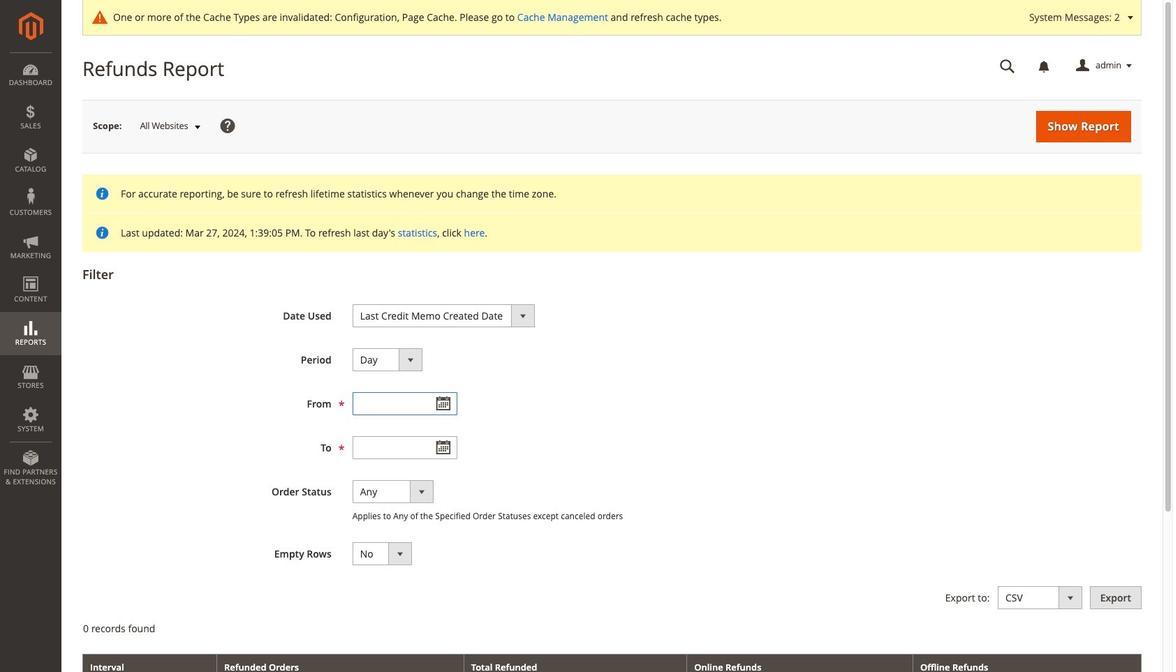 Task type: locate. For each thing, give the bounding box(es) containing it.
None text field
[[353, 437, 457, 460]]

menu bar
[[0, 52, 61, 494]]

None text field
[[990, 54, 1025, 78], [353, 393, 457, 416], [990, 54, 1025, 78], [353, 393, 457, 416]]

magento admin panel image
[[19, 12, 43, 41]]



